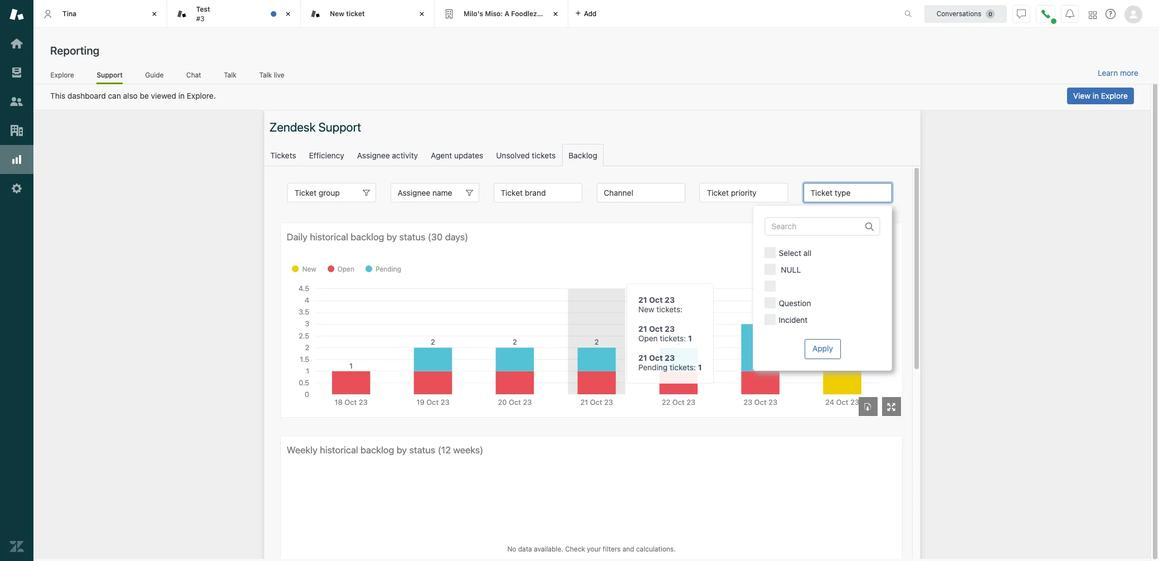 Task type: locate. For each thing, give the bounding box(es) containing it.
3 close image from the left
[[417, 8, 428, 20]]

this dashboard can also be viewed in explore.
[[50, 91, 216, 100]]

0 horizontal spatial close image
[[149, 8, 160, 20]]

close image
[[149, 8, 160, 20], [283, 8, 294, 20], [417, 8, 428, 20]]

learn more
[[1099, 68, 1139, 78]]

close image left new
[[283, 8, 294, 20]]

views image
[[9, 65, 24, 80]]

get help image
[[1106, 9, 1116, 19]]

explore up this
[[51, 71, 74, 79]]

2 in from the left
[[1093, 91, 1100, 100]]

close image inside new ticket tab
[[417, 8, 428, 20]]

notifications image
[[1066, 9, 1075, 18]]

1 horizontal spatial in
[[1093, 91, 1100, 100]]

miso:
[[485, 9, 503, 18]]

zendesk support image
[[9, 7, 24, 22]]

organizations image
[[9, 123, 24, 138]]

1 horizontal spatial close image
[[283, 8, 294, 20]]

in right 'viewed'
[[178, 91, 185, 100]]

1 close image from the left
[[149, 8, 160, 20]]

talk live link
[[259, 71, 285, 83]]

view in explore button
[[1068, 88, 1135, 104]]

main element
[[0, 0, 33, 561]]

talk right chat
[[224, 71, 237, 79]]

explore
[[51, 71, 74, 79], [1102, 91, 1129, 100]]

add
[[584, 9, 597, 18]]

talk left live
[[259, 71, 272, 79]]

tab
[[167, 0, 301, 28]]

admin image
[[9, 181, 24, 196]]

close image
[[550, 8, 562, 20]]

close image inside tina tab
[[149, 8, 160, 20]]

#3
[[196, 14, 205, 23]]

1 horizontal spatial explore
[[1102, 91, 1129, 100]]

zendesk image
[[9, 539, 24, 554]]

2 horizontal spatial close image
[[417, 8, 428, 20]]

view in explore
[[1074, 91, 1129, 100]]

2 talk from the left
[[259, 71, 272, 79]]

milo's miso: a foodlez subsidiary
[[464, 9, 574, 18]]

learn
[[1099, 68, 1119, 78]]

explore link
[[50, 71, 74, 83]]

can
[[108, 91, 121, 100]]

also
[[123, 91, 138, 100]]

0 vertical spatial explore
[[51, 71, 74, 79]]

close image for tina
[[149, 8, 160, 20]]

close image left milo's
[[417, 8, 428, 20]]

guide link
[[145, 71, 164, 83]]

0 horizontal spatial explore
[[51, 71, 74, 79]]

explore inside "link"
[[51, 71, 74, 79]]

reporting
[[50, 44, 99, 57]]

close image left #3
[[149, 8, 160, 20]]

subsidiary
[[539, 9, 574, 18]]

more
[[1121, 68, 1139, 78]]

explore inside button
[[1102, 91, 1129, 100]]

guide
[[145, 71, 164, 79]]

this
[[50, 91, 65, 100]]

explore down the learn more link
[[1102, 91, 1129, 100]]

talk link
[[224, 71, 237, 83]]

1 horizontal spatial talk
[[259, 71, 272, 79]]

in inside button
[[1093, 91, 1100, 100]]

1 in from the left
[[178, 91, 185, 100]]

2 close image from the left
[[283, 8, 294, 20]]

0 horizontal spatial talk
[[224, 71, 237, 79]]

live
[[274, 71, 285, 79]]

learn more link
[[1099, 68, 1139, 78]]

tab containing test
[[167, 0, 301, 28]]

1 talk from the left
[[224, 71, 237, 79]]

button displays agent's chat status as invisible. image
[[1018, 9, 1027, 18]]

test #3
[[196, 5, 210, 23]]

in right view
[[1093, 91, 1100, 100]]

talk
[[224, 71, 237, 79], [259, 71, 272, 79]]

in
[[178, 91, 185, 100], [1093, 91, 1100, 100]]

1 vertical spatial explore
[[1102, 91, 1129, 100]]

0 horizontal spatial in
[[178, 91, 185, 100]]



Task type: describe. For each thing, give the bounding box(es) containing it.
tabs tab list
[[33, 0, 893, 28]]

explore.
[[187, 91, 216, 100]]

milo's
[[464, 9, 484, 18]]

ticket
[[346, 9, 365, 18]]

tina tab
[[33, 0, 167, 28]]

new
[[330, 9, 345, 18]]

foodlez
[[512, 9, 537, 18]]

chat link
[[186, 71, 201, 83]]

test
[[196, 5, 210, 13]]

support link
[[97, 71, 123, 84]]

talk for talk
[[224, 71, 237, 79]]

conversations button
[[925, 5, 1008, 23]]

zendesk products image
[[1090, 11, 1098, 19]]

support
[[97, 71, 123, 79]]

reporting image
[[9, 152, 24, 167]]

chat
[[186, 71, 201, 79]]

close image for new ticket
[[417, 8, 428, 20]]

be
[[140, 91, 149, 100]]

talk live
[[259, 71, 285, 79]]

a
[[505, 9, 510, 18]]

dashboard
[[68, 91, 106, 100]]

milo's miso: a foodlez subsidiary tab
[[435, 0, 574, 28]]

new ticket
[[330, 9, 365, 18]]

new ticket tab
[[301, 0, 435, 28]]

tina
[[62, 9, 77, 18]]

conversations
[[937, 9, 982, 18]]

viewed
[[151, 91, 176, 100]]

view
[[1074, 91, 1091, 100]]

customers image
[[9, 94, 24, 109]]

get started image
[[9, 36, 24, 51]]

add button
[[569, 0, 604, 27]]

talk for talk live
[[259, 71, 272, 79]]



Task type: vqa. For each thing, say whether or not it's contained in the screenshot.
"related"
no



